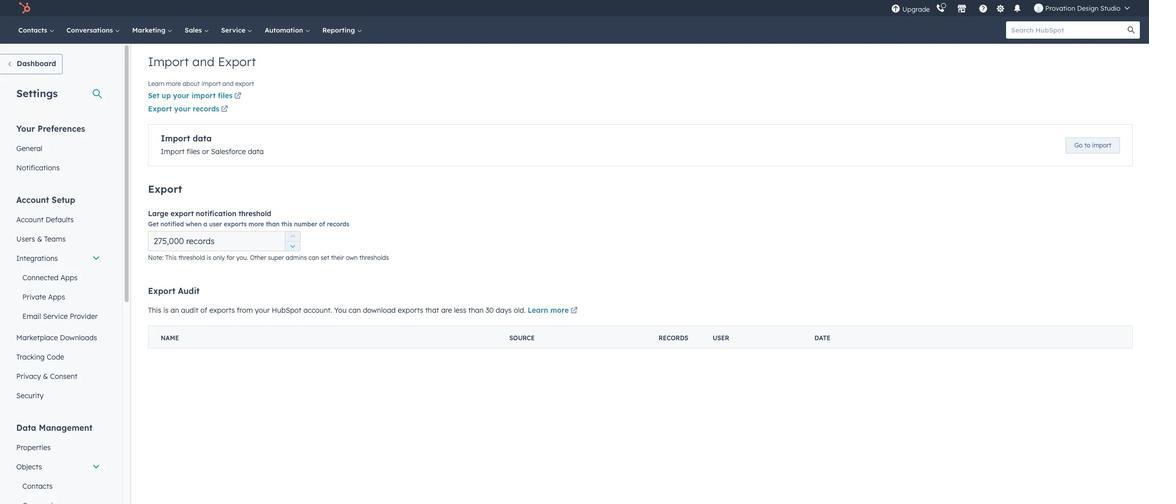 Task type: locate. For each thing, give the bounding box(es) containing it.
than
[[266, 220, 280, 228], [468, 306, 484, 315]]

1 horizontal spatial of
[[319, 220, 325, 228]]

than inside large export notification threshold get notified when a user exports more than this number of records
[[266, 220, 280, 228]]

users & teams
[[16, 235, 66, 244]]

can left set
[[309, 254, 319, 262]]

learn up set
[[148, 80, 164, 88]]

this is an audit of exports from your hubspot account. you can download exports that are less than 30 days old.
[[148, 306, 528, 315]]

2 vertical spatial link opens in a new window image
[[571, 305, 578, 317]]

0 vertical spatial export
[[235, 80, 254, 88]]

marketplaces button
[[951, 0, 973, 16]]

sales
[[185, 26, 204, 34]]

0 vertical spatial files
[[218, 91, 233, 100]]

1 vertical spatial and
[[222, 80, 234, 88]]

1 account from the top
[[16, 195, 49, 205]]

your preferences element
[[10, 123, 106, 178]]

marketplace downloads
[[16, 333, 97, 342]]

exports right user
[[224, 220, 247, 228]]

records down set up your import files link
[[193, 104, 219, 113]]

data management element
[[10, 422, 106, 504]]

link opens in a new window image right learn more
[[571, 305, 578, 317]]

contacts down the hubspot link
[[18, 26, 49, 34]]

import right about
[[201, 80, 221, 88]]

link opens in a new window image
[[234, 91, 241, 103], [221, 104, 228, 116], [571, 305, 578, 317]]

0 vertical spatial link opens in a new window image
[[234, 91, 241, 103]]

export up notified
[[171, 209, 194, 218]]

notifications button
[[1009, 0, 1026, 16]]

1 horizontal spatial this
[[165, 254, 177, 262]]

1 horizontal spatial link opens in a new window image
[[234, 93, 241, 100]]

more for learn more
[[550, 306, 569, 315]]

0 vertical spatial records
[[193, 104, 219, 113]]

1 horizontal spatial data
[[248, 147, 264, 156]]

files down learn more about import and export
[[218, 91, 233, 100]]

learn right old.
[[528, 306, 548, 315]]

contacts link down objects at bottom
[[10, 477, 106, 496]]

1 horizontal spatial learn
[[528, 306, 548, 315]]

export inside large export notification threshold get notified when a user exports more than this number of records
[[171, 209, 194, 218]]

0 horizontal spatial service
[[43, 312, 68, 321]]

threshold right notification
[[239, 209, 271, 218]]

0 horizontal spatial link opens in a new window image
[[221, 104, 228, 116]]

and up learn more about import and export
[[192, 54, 215, 69]]

0 vertical spatial of
[[319, 220, 325, 228]]

0 vertical spatial more
[[166, 80, 181, 88]]

2 vertical spatial import
[[161, 147, 185, 156]]

account up users
[[16, 215, 44, 224]]

1 vertical spatial service
[[43, 312, 68, 321]]

apps down connected apps link
[[48, 293, 65, 302]]

1 horizontal spatial link opens in a new window image
[[234, 91, 241, 103]]

private
[[22, 293, 46, 302]]

0 vertical spatial &
[[37, 235, 42, 244]]

account for account defaults
[[16, 215, 44, 224]]

your preferences
[[16, 124, 85, 134]]

export down set
[[148, 104, 172, 113]]

link opens in a new window image
[[234, 93, 241, 100], [221, 106, 228, 113], [571, 307, 578, 315]]

is left 'only'
[[207, 254, 211, 262]]

account setup
[[16, 195, 75, 205]]

1 vertical spatial than
[[468, 306, 484, 315]]

0 horizontal spatial can
[[309, 254, 319, 262]]

more
[[166, 80, 181, 88], [249, 220, 264, 228], [550, 306, 569, 315]]

export down service link in the top of the page
[[218, 54, 256, 69]]

defaults
[[46, 215, 74, 224]]

audit
[[178, 286, 200, 296]]

menu containing provation design studio
[[890, 0, 1137, 16]]

your right 'from'
[[255, 306, 270, 315]]

1 horizontal spatial threshold
[[239, 209, 271, 218]]

0 horizontal spatial files
[[187, 147, 200, 156]]

1 vertical spatial is
[[163, 306, 169, 315]]

export for export your records
[[148, 104, 172, 113]]

can right you
[[349, 306, 361, 315]]

admins
[[286, 254, 307, 262]]

1 vertical spatial &
[[43, 372, 48, 381]]

settings link
[[994, 3, 1007, 13]]

2 vertical spatial your
[[255, 306, 270, 315]]

more left this
[[249, 220, 264, 228]]

Large export notification threshold text field
[[148, 231, 301, 251]]

1 horizontal spatial &
[[43, 372, 48, 381]]

contacts link down the hubspot link
[[12, 16, 60, 44]]

go
[[1075, 141, 1083, 149]]

export
[[235, 80, 254, 88], [171, 209, 194, 218]]

learn
[[148, 80, 164, 88], [528, 306, 548, 315]]

is left an
[[163, 306, 169, 315]]

1 horizontal spatial can
[[349, 306, 361, 315]]

0 vertical spatial link opens in a new window image
[[234, 93, 241, 100]]

an
[[171, 306, 179, 315]]

is
[[207, 254, 211, 262], [163, 306, 169, 315]]

0 vertical spatial this
[[165, 254, 177, 262]]

1 horizontal spatial records
[[327, 220, 349, 228]]

0 vertical spatial is
[[207, 254, 211, 262]]

contacts inside "data management" element
[[22, 482, 53, 491]]

your down set up your import files
[[174, 104, 191, 113]]

1 vertical spatial export
[[171, 209, 194, 218]]

more right old.
[[550, 306, 569, 315]]

contacts down objects at bottom
[[22, 482, 53, 491]]

learn for learn more about import and export
[[148, 80, 164, 88]]

this right note:
[[165, 254, 177, 262]]

link opens in a new window image right learn more
[[571, 307, 578, 315]]

learn for learn more
[[528, 306, 548, 315]]

import left or
[[161, 147, 185, 156]]

conversations link
[[60, 16, 126, 44]]

2 vertical spatial more
[[550, 306, 569, 315]]

marketplaces image
[[958, 5, 967, 14]]

upgrade image
[[891, 4, 901, 13]]

1 horizontal spatial than
[[468, 306, 484, 315]]

apps down integrations button
[[61, 273, 78, 282]]

0 horizontal spatial &
[[37, 235, 42, 244]]

group
[[285, 231, 300, 251]]

private apps link
[[10, 287, 106, 307]]

0 horizontal spatial data
[[193, 133, 212, 143]]

provation design studio button
[[1028, 0, 1136, 16]]

1 vertical spatial account
[[16, 215, 44, 224]]

1 vertical spatial your
[[174, 104, 191, 113]]

settings image
[[996, 4, 1005, 13]]

1 vertical spatial threshold
[[178, 254, 205, 262]]

1 vertical spatial link opens in a new window image
[[221, 104, 228, 116]]

0 vertical spatial service
[[221, 26, 247, 34]]

0 vertical spatial learn
[[148, 80, 164, 88]]

more up up
[[166, 80, 181, 88]]

0 horizontal spatial is
[[163, 306, 169, 315]]

less
[[454, 306, 466, 315]]

0 horizontal spatial learn
[[148, 80, 164, 88]]

& right privacy
[[43, 372, 48, 381]]

this
[[165, 254, 177, 262], [148, 306, 161, 315]]

or
[[202, 147, 209, 156]]

1 vertical spatial more
[[249, 220, 264, 228]]

account for account setup
[[16, 195, 49, 205]]

marketing link
[[126, 16, 179, 44]]

0 horizontal spatial more
[[166, 80, 181, 88]]

service inside account setup element
[[43, 312, 68, 321]]

marketing
[[132, 26, 167, 34]]

hubspot image
[[18, 2, 31, 14]]

than left this
[[266, 220, 280, 228]]

link opens in a new window image down learn more about import and export
[[234, 93, 241, 100]]

contacts
[[18, 26, 49, 34], [22, 482, 53, 491]]

account defaults
[[16, 215, 74, 224]]

export your records link
[[148, 104, 230, 116]]

1 vertical spatial of
[[200, 306, 207, 315]]

export up an
[[148, 286, 175, 296]]

data right salesforce
[[248, 147, 264, 156]]

user
[[209, 220, 222, 228]]

export for export
[[148, 183, 182, 195]]

files left or
[[187, 147, 200, 156]]

security link
[[10, 386, 106, 406]]

code
[[47, 353, 64, 362]]

old.
[[514, 306, 526, 315]]

records
[[659, 334, 689, 342]]

30
[[486, 306, 494, 315]]

service down "private apps" link on the left bottom of the page
[[43, 312, 68, 321]]

import down export your records
[[161, 133, 190, 143]]

marketplace downloads link
[[10, 328, 106, 348]]

data
[[193, 133, 212, 143], [248, 147, 264, 156]]

your up export your records
[[173, 91, 189, 100]]

import up about
[[148, 54, 189, 69]]

account setup element
[[10, 194, 106, 406]]

link opens in a new window image for export your records
[[221, 106, 228, 113]]

import down learn more about import and export
[[192, 91, 216, 100]]

notifications image
[[1013, 5, 1022, 14]]

security
[[16, 391, 44, 400]]

studio
[[1101, 4, 1121, 12]]

menu
[[890, 0, 1137, 16]]

email service provider
[[22, 312, 98, 321]]

files
[[218, 91, 233, 100], [187, 147, 200, 156]]

up
[[162, 91, 171, 100]]

notifications
[[16, 163, 60, 172]]

link opens in a new window image down learn more about import and export
[[234, 91, 241, 103]]

account up the account defaults
[[16, 195, 49, 205]]

notification
[[196, 209, 236, 218]]

0 vertical spatial contacts
[[18, 26, 49, 34]]

large
[[148, 209, 169, 218]]

when
[[186, 220, 202, 228]]

email service provider link
[[10, 307, 106, 326]]

1 vertical spatial contacts link
[[10, 477, 106, 496]]

1 vertical spatial contacts
[[22, 482, 53, 491]]

2 vertical spatial link opens in a new window image
[[571, 307, 578, 315]]

import for about
[[201, 80, 221, 88]]

more inside learn more "link"
[[550, 306, 569, 315]]

your
[[16, 124, 35, 134]]

1 vertical spatial records
[[327, 220, 349, 228]]

link opens in a new window image down set up your import files link
[[221, 104, 228, 116]]

0 vertical spatial than
[[266, 220, 280, 228]]

0 vertical spatial apps
[[61, 273, 78, 282]]

own
[[346, 254, 358, 262]]

tracking
[[16, 353, 45, 362]]

marketplace
[[16, 333, 58, 342]]

contacts link
[[12, 16, 60, 44], [10, 477, 106, 496]]

records right 'number'
[[327, 220, 349, 228]]

export audit
[[148, 286, 200, 296]]

data up or
[[193, 133, 212, 143]]

preferences
[[37, 124, 85, 134]]

1 vertical spatial learn
[[528, 306, 548, 315]]

2 account from the top
[[16, 215, 44, 224]]

service right sales link
[[221, 26, 247, 34]]

1 horizontal spatial export
[[235, 80, 254, 88]]

1 vertical spatial files
[[187, 147, 200, 156]]

than left "30" at the bottom of page
[[468, 306, 484, 315]]

this
[[281, 220, 292, 228]]

2 horizontal spatial more
[[550, 306, 569, 315]]

import for import and export
[[148, 54, 189, 69]]

link opens in a new window image down set up your import files link
[[221, 106, 228, 113]]

0 vertical spatial can
[[309, 254, 319, 262]]

link opens in a new window image inside set up your import files link
[[234, 93, 241, 100]]

0 horizontal spatial link opens in a new window image
[[221, 106, 228, 113]]

import and export
[[148, 54, 256, 69]]

1 horizontal spatial more
[[249, 220, 264, 228]]

0 vertical spatial and
[[192, 54, 215, 69]]

of right audit
[[200, 306, 207, 315]]

1 vertical spatial link opens in a new window image
[[221, 106, 228, 113]]

1 vertical spatial import
[[161, 133, 190, 143]]

2 horizontal spatial link opens in a new window image
[[571, 307, 578, 315]]

exports
[[224, 220, 247, 228], [209, 306, 235, 315], [398, 306, 423, 315]]

0 vertical spatial threshold
[[239, 209, 271, 218]]

0 vertical spatial import
[[148, 54, 189, 69]]

calling icon button
[[932, 2, 949, 15]]

link opens in a new window image inside learn more "link"
[[571, 307, 578, 315]]

and down 'import and export'
[[222, 80, 234, 88]]

0 horizontal spatial than
[[266, 220, 280, 228]]

this left an
[[148, 306, 161, 315]]

of right 'number'
[[319, 220, 325, 228]]

threshold left 'only'
[[178, 254, 205, 262]]

link opens in a new window image for export your records
[[221, 104, 228, 116]]

0 vertical spatial import
[[201, 80, 221, 88]]

1 vertical spatial import
[[192, 91, 216, 100]]

export
[[218, 54, 256, 69], [148, 104, 172, 113], [148, 183, 182, 195], [148, 286, 175, 296]]

a
[[203, 220, 207, 228]]

note: this threshold is only for you. other super admins can set their own thresholds
[[148, 254, 389, 262]]

import right to
[[1092, 141, 1112, 149]]

dashboard
[[17, 59, 56, 68]]

about
[[183, 80, 200, 88]]

export down 'import and export'
[[235, 80, 254, 88]]

& right users
[[37, 235, 42, 244]]

0 horizontal spatial export
[[171, 209, 194, 218]]

sales link
[[179, 16, 215, 44]]

other
[[250, 254, 266, 262]]

learn inside "link"
[[528, 306, 548, 315]]

0 horizontal spatial this
[[148, 306, 161, 315]]

link opens in a new window image inside export your records link
[[221, 106, 228, 113]]

0 vertical spatial account
[[16, 195, 49, 205]]

1 vertical spatial apps
[[48, 293, 65, 302]]

account
[[16, 195, 49, 205], [16, 215, 44, 224]]

2 horizontal spatial link opens in a new window image
[[571, 305, 578, 317]]

import for import data import files or salesforce data
[[161, 133, 190, 143]]

export up large
[[148, 183, 182, 195]]



Task type: vqa. For each thing, say whether or not it's contained in the screenshot.
'Downloads'
yes



Task type: describe. For each thing, give the bounding box(es) containing it.
privacy & consent
[[16, 372, 77, 381]]

export your records
[[148, 104, 219, 113]]

users & teams link
[[10, 229, 106, 249]]

search button
[[1123, 21, 1140, 39]]

1 vertical spatial this
[[148, 306, 161, 315]]

number
[[294, 220, 317, 228]]

downloads
[[60, 333, 97, 342]]

large export notification threshold get notified when a user exports more than this number of records
[[148, 209, 349, 228]]

exports left that
[[398, 306, 423, 315]]

reporting
[[322, 26, 357, 34]]

tracking code
[[16, 353, 64, 362]]

you
[[334, 306, 347, 315]]

properties
[[16, 443, 51, 452]]

1 vertical spatial can
[[349, 306, 361, 315]]

1 horizontal spatial and
[[222, 80, 234, 88]]

integrations button
[[10, 249, 106, 268]]

account.
[[303, 306, 332, 315]]

only
[[213, 254, 225, 262]]

help button
[[975, 0, 992, 16]]

1 horizontal spatial is
[[207, 254, 211, 262]]

hubspot link
[[12, 2, 38, 14]]

private apps
[[22, 293, 65, 302]]

& for users
[[37, 235, 42, 244]]

more for learn more about import and export
[[166, 80, 181, 88]]

management
[[39, 423, 92, 433]]

connected apps
[[22, 273, 78, 282]]

objects
[[16, 462, 42, 472]]

0 horizontal spatial and
[[192, 54, 215, 69]]

for
[[226, 254, 235, 262]]

provider
[[70, 312, 98, 321]]

set
[[148, 91, 160, 100]]

more inside large export notification threshold get notified when a user exports more than this number of records
[[249, 220, 264, 228]]

account defaults link
[[10, 210, 106, 229]]

users
[[16, 235, 35, 244]]

2 vertical spatial import
[[1092, 141, 1112, 149]]

1 vertical spatial data
[[248, 147, 264, 156]]

provation design studio
[[1046, 4, 1121, 12]]

set up your import files link
[[148, 91, 243, 103]]

thresholds
[[359, 254, 389, 262]]

connected
[[22, 273, 59, 282]]

source
[[509, 334, 535, 342]]

learn more about import and export
[[148, 80, 254, 88]]

calling icon image
[[936, 4, 945, 13]]

privacy & consent link
[[10, 367, 106, 386]]

email
[[22, 312, 41, 321]]

0 horizontal spatial records
[[193, 104, 219, 113]]

& for privacy
[[43, 372, 48, 381]]

properties link
[[10, 438, 106, 457]]

0 vertical spatial contacts link
[[12, 16, 60, 44]]

upgrade
[[903, 5, 930, 13]]

download
[[363, 306, 396, 315]]

connected apps link
[[10, 268, 106, 287]]

link opens in a new window image for set up your import files
[[234, 93, 241, 100]]

go to import link
[[1066, 137, 1120, 154]]

set
[[321, 254, 329, 262]]

exports left 'from'
[[209, 306, 235, 315]]

search image
[[1128, 26, 1135, 34]]

reporting link
[[316, 16, 368, 44]]

from
[[237, 306, 253, 315]]

super
[[268, 254, 284, 262]]

learn more link
[[528, 305, 580, 317]]

1 horizontal spatial service
[[221, 26, 247, 34]]

tracking code link
[[10, 348, 106, 367]]

notifications link
[[10, 158, 106, 178]]

audit
[[181, 306, 198, 315]]

0 horizontal spatial of
[[200, 306, 207, 315]]

export for export audit
[[148, 286, 175, 296]]

their
[[331, 254, 344, 262]]

0 horizontal spatial threshold
[[178, 254, 205, 262]]

note:
[[148, 254, 164, 262]]

hubspot
[[272, 306, 301, 315]]

conversations
[[67, 26, 115, 34]]

records inside large export notification threshold get notified when a user exports more than this number of records
[[327, 220, 349, 228]]

dashboard link
[[0, 54, 63, 74]]

of inside large export notification threshold get notified when a user exports more than this number of records
[[319, 220, 325, 228]]

consent
[[50, 372, 77, 381]]

threshold inside large export notification threshold get notified when a user exports more than this number of records
[[239, 209, 271, 218]]

general link
[[10, 139, 106, 158]]

import data import files or salesforce data
[[161, 133, 264, 156]]

1 horizontal spatial files
[[218, 91, 233, 100]]

that
[[425, 306, 439, 315]]

Search HubSpot search field
[[1006, 21, 1131, 39]]

link opens in a new window image for set up your import files
[[234, 91, 241, 103]]

go to import
[[1075, 141, 1112, 149]]

import for your
[[192, 91, 216, 100]]

james peterson image
[[1034, 4, 1044, 13]]

automation
[[265, 26, 305, 34]]

exports inside large export notification threshold get notified when a user exports more than this number of records
[[224, 220, 247, 228]]

data
[[16, 423, 36, 433]]

link opens in a new window image for learn more
[[571, 307, 578, 315]]

files inside "import data import files or salesforce data"
[[187, 147, 200, 156]]

date
[[815, 334, 831, 342]]

data management
[[16, 423, 92, 433]]

help image
[[979, 5, 988, 14]]

settings
[[16, 87, 58, 100]]

teams
[[44, 235, 66, 244]]

objects button
[[10, 457, 106, 477]]

0 vertical spatial your
[[173, 91, 189, 100]]

name
[[161, 334, 179, 342]]

you.
[[236, 254, 248, 262]]

are
[[441, 306, 452, 315]]

user
[[713, 334, 729, 342]]

apps for connected apps
[[61, 273, 78, 282]]

link opens in a new window image for learn more
[[571, 305, 578, 317]]

privacy
[[16, 372, 41, 381]]

to
[[1085, 141, 1091, 149]]

service link
[[215, 16, 259, 44]]

general
[[16, 144, 42, 153]]

automation link
[[259, 16, 316, 44]]

notified
[[161, 220, 184, 228]]

0 vertical spatial data
[[193, 133, 212, 143]]

apps for private apps
[[48, 293, 65, 302]]



